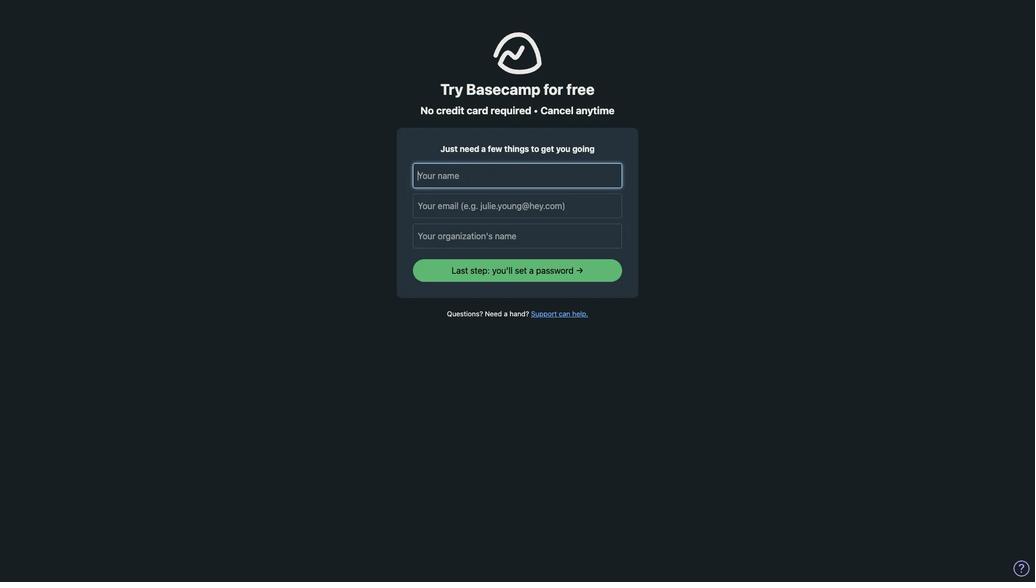 Task type: locate. For each thing, give the bounding box(es) containing it.
get
[[542, 144, 555, 154]]

you'll
[[493, 266, 513, 276]]

you
[[557, 144, 571, 154]]

last step: you'll set a password →
[[452, 266, 584, 276]]

credit
[[437, 105, 465, 117]]

free
[[567, 80, 595, 98]]

0 horizontal spatial a
[[482, 144, 486, 154]]

support
[[531, 311, 557, 319]]

2 vertical spatial a
[[504, 311, 508, 319]]

a
[[482, 144, 486, 154], [530, 266, 534, 276], [504, 311, 508, 319]]

a for few
[[482, 144, 486, 154]]

questions?
[[447, 311, 483, 319]]

a right the set
[[530, 266, 534, 276]]

can
[[559, 311, 571, 319]]

0 vertical spatial a
[[482, 144, 486, 154]]

2 horizontal spatial a
[[530, 266, 534, 276]]

a left few
[[482, 144, 486, 154]]

things
[[505, 144, 530, 154]]

hand?
[[510, 311, 530, 319]]

1 vertical spatial a
[[530, 266, 534, 276]]

a for hand?
[[504, 311, 508, 319]]

card
[[467, 105, 489, 117]]

just
[[441, 144, 458, 154]]

basecamp
[[467, 80, 541, 98]]

1 horizontal spatial a
[[504, 311, 508, 319]]

a right the need
[[504, 311, 508, 319]]

need
[[460, 144, 480, 154]]

just need a few things to get you going
[[441, 144, 595, 154]]

last
[[452, 266, 469, 276]]

→
[[576, 266, 584, 276]]



Task type: describe. For each thing, give the bounding box(es) containing it.
anytime
[[576, 105, 615, 117]]

no
[[421, 105, 434, 117]]

a inside button
[[530, 266, 534, 276]]

password
[[537, 266, 574, 276]]

required
[[491, 105, 532, 117]]

questions? need a hand? support can help.
[[447, 311, 589, 319]]

need
[[485, 311, 502, 319]]

Your name text field
[[413, 164, 623, 189]]

Your organization's name text field
[[413, 224, 623, 249]]

few
[[488, 144, 503, 154]]

try basecamp for free
[[441, 80, 595, 98]]

support can help. link
[[531, 311, 589, 319]]

try
[[441, 80, 463, 98]]

set
[[515, 266, 527, 276]]

no credit card required • cancel anytime
[[421, 105, 615, 117]]

last step: you'll set a password → button
[[413, 260, 623, 282]]

for
[[544, 80, 564, 98]]

•
[[534, 105, 539, 117]]

going
[[573, 144, 595, 154]]

cancel
[[541, 105, 574, 117]]

Your email (e.g. julie.young@hey.com) email field
[[413, 194, 623, 219]]

to
[[532, 144, 540, 154]]

step:
[[471, 266, 490, 276]]

help.
[[573, 311, 589, 319]]



Task type: vqa. For each thing, say whether or not it's contained in the screenshot.
the bottom a
yes



